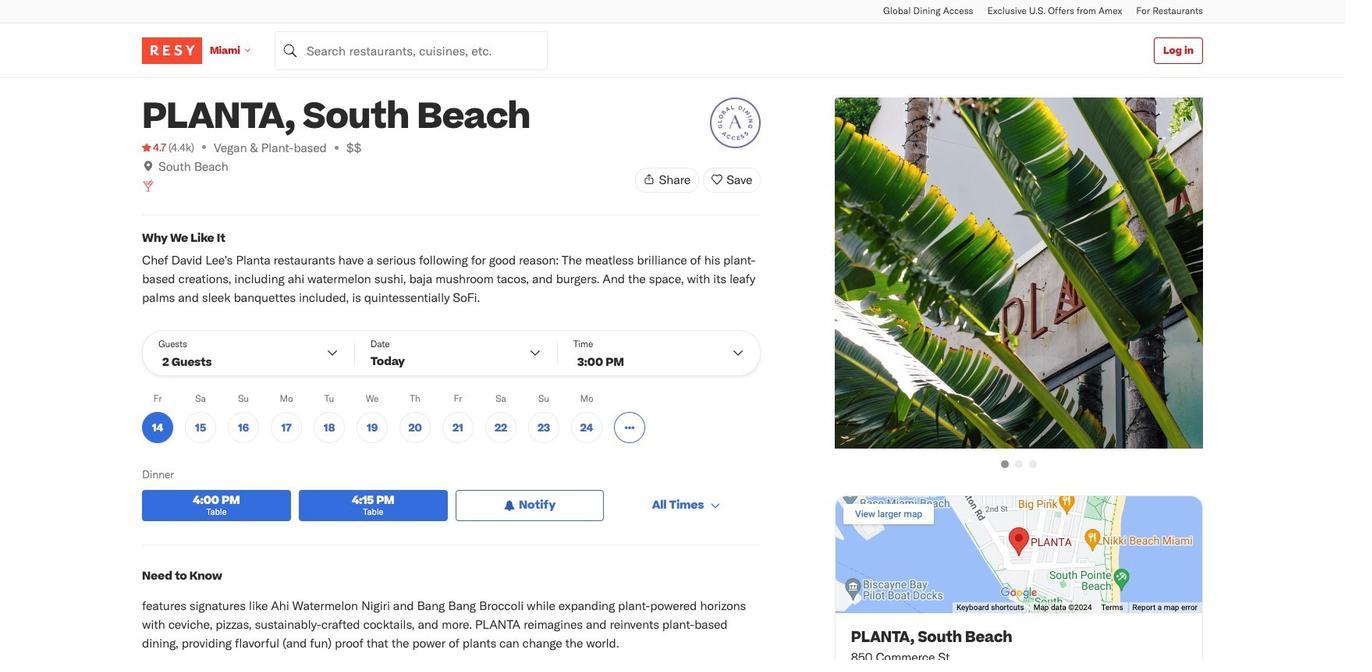 Task type: describe. For each thing, give the bounding box(es) containing it.
4.7 out of 5 stars image
[[142, 140, 166, 155]]



Task type: locate. For each thing, give the bounding box(es) containing it.
Search restaurants, cuisines, etc. text field
[[275, 31, 548, 70]]

None field
[[275, 31, 548, 70]]



Task type: vqa. For each thing, say whether or not it's contained in the screenshot.
4.7 out of 5 stars image
yes



